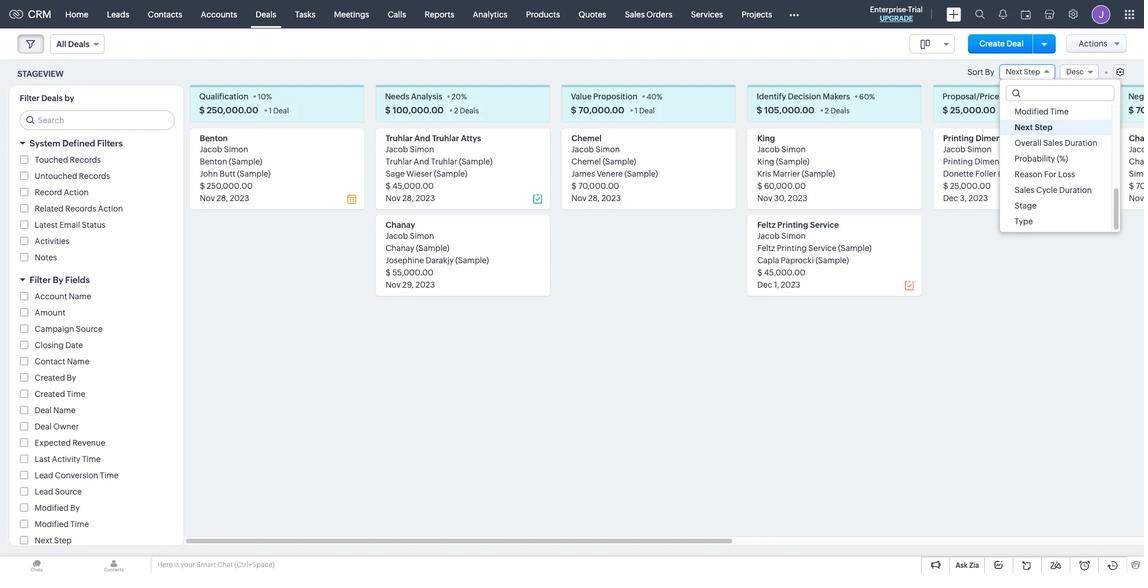 Task type: vqa. For each thing, say whether or not it's contained in the screenshot.
Create Menu element
no



Task type: locate. For each thing, give the bounding box(es) containing it.
2
[[454, 107, 459, 115], [825, 107, 830, 115]]

printing down $ 25,000.00
[[944, 134, 975, 143]]

1 down proposition
[[635, 107, 638, 115]]

2 1 deal from the left
[[635, 107, 655, 115]]

smart
[[197, 561, 216, 569]]

1 vertical spatial modified
[[35, 504, 69, 513]]

1 created from the top
[[35, 373, 65, 383]]

2 lead from the top
[[35, 487, 53, 497]]

0 vertical spatial king
[[758, 134, 776, 143]]

king up kris on the top right
[[758, 157, 775, 166]]

step up 75
[[1025, 67, 1041, 76]]

28, inside benton jacob simon benton (sample) john butt (sample) $ 250,000.00 nov 28, 2023
[[217, 194, 228, 203]]

records
[[70, 155, 101, 165], [79, 172, 110, 181], [65, 204, 96, 213]]

donette
[[944, 169, 974, 179]]

0 vertical spatial chemel
[[572, 134, 602, 143]]

2 horizontal spatial 1
[[1007, 107, 1010, 115]]

45,000.00
[[393, 182, 434, 191], [765, 268, 806, 277]]

deal down "quote"
[[1011, 107, 1027, 115]]

duration down loss
[[1060, 186, 1093, 195]]

time inside "option"
[[1051, 107, 1070, 116]]

1 cha from the top
[[1130, 134, 1145, 143]]

dec left 3,
[[944, 194, 959, 203]]

dec inside "printing dimensions jacob simon printing dimensions (sample) donette foller (sample) $ 25,000.00 dec 3, 2023"
[[944, 194, 959, 203]]

defined
[[62, 139, 95, 148]]

created
[[35, 373, 65, 383], [35, 390, 65, 399]]

$ down donette on the top of the page
[[944, 182, 949, 191]]

lead for lead source
[[35, 487, 53, 497]]

45,000.00 inside 'feltz printing service jacob simon feltz printing service (sample) capla paprocki (sample) $ 45,000.00 dec 1, 2023'
[[765, 268, 806, 277]]

filters
[[97, 139, 123, 148]]

jacob up the capla
[[758, 231, 780, 241]]

records for untouched
[[79, 172, 110, 181]]

3 % from the left
[[657, 93, 663, 101]]

chats image
[[0, 557, 73, 573]]

0 vertical spatial 70
[[1137, 105, 1145, 115]]

5 % from the left
[[1043, 93, 1049, 101]]

jacob down benton link
[[200, 145, 222, 154]]

3 1 deal from the left
[[1007, 107, 1027, 115]]

king inside king (sample) kris marrier (sample)
[[758, 157, 775, 166]]

quote
[[1002, 92, 1026, 101]]

nov down simo
[[1130, 194, 1145, 203]]

printing dimensions jacob simon printing dimensions (sample) donette foller (sample) $ 25,000.00 dec 3, 2023
[[944, 134, 1055, 203]]

1 vertical spatial created
[[35, 390, 65, 399]]

1 vertical spatial records
[[79, 172, 110, 181]]

name for contact name
[[67, 357, 89, 366]]

1 horizontal spatial 45,000.00
[[765, 268, 806, 277]]

1 deal
[[269, 107, 289, 115], [635, 107, 655, 115], [1007, 107, 1027, 115]]

1 28, from the left
[[217, 194, 228, 203]]

created up deal name
[[35, 390, 65, 399]]

1 horizontal spatial 2
[[825, 107, 830, 115]]

printing
[[944, 134, 975, 143], [944, 157, 974, 166], [778, 220, 809, 230], [777, 244, 807, 253]]

2 2 from the left
[[825, 107, 830, 115]]

feltz
[[758, 220, 776, 230], [758, 244, 776, 253]]

king up king (sample) link
[[758, 134, 776, 143]]

next step inside option
[[1015, 123, 1053, 132]]

benton up john
[[200, 157, 227, 166]]

by for modified
[[70, 504, 80, 513]]

0 vertical spatial filter
[[20, 94, 40, 103]]

next up "quote"
[[1007, 67, 1023, 76]]

chanay up josephine
[[386, 244, 415, 253]]

cha link up simo link
[[1130, 157, 1145, 166]]

$ inside cha jaco cha simo $ 70 nov
[[1130, 182, 1135, 191]]

1 horizontal spatial action
[[98, 204, 123, 213]]

1 feltz from the top
[[758, 220, 776, 230]]

benton (sample) link
[[200, 157, 263, 166]]

1 250,000.00 from the top
[[207, 105, 259, 115]]

2 down 20
[[454, 107, 459, 115]]

0 vertical spatial cha link
[[1130, 134, 1145, 143]]

2023
[[230, 194, 249, 203], [416, 194, 435, 203], [602, 194, 621, 203], [788, 194, 808, 203], [969, 194, 989, 203], [416, 280, 435, 290], [781, 280, 801, 290]]

simo
[[1130, 169, 1145, 179]]

filter by fields button
[[9, 270, 184, 290]]

proposal/price quote
[[943, 92, 1026, 101]]

1 king from the top
[[758, 134, 776, 143]]

qualification
[[199, 92, 249, 101]]

jacob up sage
[[386, 145, 408, 154]]

cha link up jaco
[[1130, 134, 1145, 143]]

stage
[[1015, 201, 1037, 211]]

1 vertical spatial next step
[[1015, 123, 1053, 132]]

25,000.00 up 3,
[[951, 182, 992, 191]]

1 horizontal spatial dec
[[944, 194, 959, 203]]

by down 'contact name'
[[67, 373, 76, 383]]

$ inside "printing dimensions jacob simon printing dimensions (sample) donette foller (sample) $ 25,000.00 dec 3, 2023"
[[944, 182, 949, 191]]

by
[[986, 68, 995, 77], [53, 275, 63, 285], [67, 373, 76, 383], [70, 504, 80, 513]]

dec inside 'feltz printing service jacob simon feltz printing service (sample) capla paprocki (sample) $ 45,000.00 dec 1, 2023'
[[758, 280, 773, 290]]

2 70,000.00 from the top
[[579, 182, 620, 191]]

2 vertical spatial sales
[[1015, 186, 1035, 195]]

by for filter
[[53, 275, 63, 285]]

contact name
[[35, 357, 89, 366]]

filter for filter deals by
[[20, 94, 40, 103]]

1 vertical spatial benton
[[200, 157, 227, 166]]

jacob inside chanay jacob simon chanay (sample) josephine darakjy (sample) $ 55,000.00 nov 29, 2023
[[386, 231, 408, 241]]

(sample) up kris marrier (sample) link
[[777, 157, 810, 166]]

1 vertical spatial 25,000.00
[[951, 182, 992, 191]]

1 vertical spatial 70
[[1137, 182, 1145, 191]]

1 vertical spatial cha
[[1130, 157, 1145, 166]]

0 vertical spatial 70,000.00
[[579, 105, 625, 115]]

sales down next step option
[[1044, 139, 1064, 148]]

reason for loss option
[[1001, 167, 1113, 183]]

simon
[[224, 145, 249, 154], [410, 145, 434, 154], [596, 145, 620, 154], [968, 145, 992, 154], [410, 231, 434, 241], [782, 231, 806, 241]]

1 vertical spatial 250,000.00
[[207, 182, 253, 191]]

2023 inside "printing dimensions jacob simon printing dimensions (sample) donette foller (sample) $ 25,000.00 dec 3, 2023"
[[969, 194, 989, 203]]

% right qualification
[[266, 93, 272, 101]]

signals element
[[993, 0, 1015, 28]]

$ 70,000.00
[[571, 105, 625, 115]]

chemel up james
[[572, 157, 601, 166]]

0 horizontal spatial 1
[[269, 107, 272, 115]]

contact
[[35, 357, 65, 366]]

2023 inside benton jacob simon benton (sample) john butt (sample) $ 250,000.00 nov 28, 2023
[[230, 194, 249, 203]]

1 vertical spatial step
[[1036, 123, 1053, 132]]

1 vertical spatial cha link
[[1130, 157, 1145, 166]]

jacob inside chemel jacob simon chemel (sample) james venere (sample) $ 70,000.00 nov 28, 2023
[[572, 145, 594, 154]]

2023 down john butt (sample) 'link'
[[230, 194, 249, 203]]

0 vertical spatial chanay
[[386, 220, 415, 230]]

modified time down 75 %
[[1015, 107, 1070, 116]]

0 vertical spatial modified
[[1015, 107, 1049, 116]]

2 70 from the top
[[1137, 182, 1145, 191]]

0 horizontal spatial 2
[[454, 107, 459, 115]]

2 % from the left
[[461, 93, 467, 101]]

2 28, from the left
[[403, 194, 414, 203]]

$ down josephine
[[386, 268, 391, 277]]

duration up (%)
[[1066, 139, 1098, 148]]

deals left by
[[41, 94, 63, 103]]

1 vertical spatial source
[[55, 487, 82, 497]]

1 horizontal spatial 28,
[[403, 194, 414, 203]]

% right proposition
[[657, 93, 663, 101]]

0 vertical spatial records
[[70, 155, 101, 165]]

2 chemel from the top
[[572, 157, 601, 166]]

lead source
[[35, 487, 82, 497]]

70,000.00
[[579, 105, 625, 115], [579, 182, 620, 191]]

1 deal down 40
[[635, 107, 655, 115]]

jacob down chanay 'link'
[[386, 231, 408, 241]]

0 vertical spatial next step
[[1007, 67, 1041, 76]]

0 vertical spatial 45,000.00
[[393, 182, 434, 191]]

system defined filters button
[[9, 133, 184, 154]]

sage wieser (sample) link
[[386, 169, 468, 179]]

0 vertical spatial sales
[[625, 10, 645, 19]]

simon inside chanay jacob simon chanay (sample) josephine darakjy (sample) $ 55,000.00 nov 29, 2023
[[410, 231, 434, 241]]

3 1 from the left
[[1007, 107, 1010, 115]]

contacts image
[[77, 557, 151, 573]]

source for lead source
[[55, 487, 82, 497]]

modified down 75
[[1015, 107, 1049, 116]]

name down "date"
[[67, 357, 89, 366]]

by for sort
[[986, 68, 995, 77]]

1 vertical spatial action
[[98, 204, 123, 213]]

0 vertical spatial duration
[[1066, 139, 1098, 148]]

service up capla paprocki (sample) link
[[809, 244, 837, 253]]

sales cycle duration
[[1015, 186, 1093, 195]]

0 vertical spatial 250,000.00
[[207, 105, 259, 115]]

2 vertical spatial next step
[[35, 536, 72, 545]]

0 horizontal spatial dec
[[758, 280, 773, 290]]

by inside dropdown button
[[53, 275, 63, 285]]

1 horizontal spatial modified time
[[1015, 107, 1070, 116]]

1 horizontal spatial 2 deals
[[825, 107, 850, 115]]

nov down james
[[572, 194, 587, 203]]

cycle
[[1037, 186, 1058, 195]]

truhlar
[[386, 134, 413, 143], [432, 134, 460, 143], [386, 157, 412, 166], [431, 157, 458, 166]]

nov
[[200, 194, 215, 203], [386, 194, 401, 203], [572, 194, 587, 203], [758, 194, 773, 203], [1130, 194, 1145, 203], [386, 280, 401, 290]]

2023 right 29,
[[416, 280, 435, 290]]

name down fields
[[69, 292, 91, 301]]

2 25,000.00 from the top
[[951, 182, 992, 191]]

Search text field
[[20, 111, 174, 130]]

modified by
[[35, 504, 80, 513]]

type
[[1015, 217, 1034, 226]]

1 deal for 250,000.00
[[269, 107, 289, 115]]

reports link
[[416, 0, 464, 28]]

250,000.00 down qualification
[[207, 105, 259, 115]]

0 horizontal spatial sales
[[625, 10, 645, 19]]

0 vertical spatial feltz
[[758, 220, 776, 230]]

0 vertical spatial benton
[[200, 134, 228, 143]]

0 vertical spatial modified time
[[1015, 107, 1070, 116]]

accounts link
[[192, 0, 247, 28]]

28, down "butt"
[[217, 194, 228, 203]]

25,000.00 inside "printing dimensions jacob simon printing dimensions (sample) donette foller (sample) $ 25,000.00 dec 3, 2023"
[[951, 182, 992, 191]]

probability
[[1015, 154, 1056, 163]]

0 vertical spatial cha
[[1130, 134, 1145, 143]]

filter down stageview
[[20, 94, 40, 103]]

capla
[[758, 256, 780, 265]]

records down defined
[[70, 155, 101, 165]]

1 vertical spatial duration
[[1060, 186, 1093, 195]]

2 1 from the left
[[635, 107, 638, 115]]

type option
[[1001, 214, 1113, 230]]

modified
[[1015, 107, 1049, 116], [35, 504, 69, 513], [35, 520, 69, 529]]

2 benton from the top
[[200, 157, 227, 166]]

modified time down modified by
[[35, 520, 89, 529]]

source down conversion
[[55, 487, 82, 497]]

modified time
[[1015, 107, 1070, 116], [35, 520, 89, 529]]

$ inside truhlar and truhlar attys jacob simon truhlar and truhlar (sample) sage wieser (sample) $ 45,000.00 nov 28, 2023
[[386, 182, 391, 191]]

1 vertical spatial king
[[758, 157, 775, 166]]

0 vertical spatial created
[[35, 373, 65, 383]]

probability (%) option
[[1001, 151, 1113, 167]]

0 vertical spatial name
[[69, 292, 91, 301]]

home link
[[56, 0, 98, 28]]

2 horizontal spatial 1 deal
[[1007, 107, 1027, 115]]

time up next step option
[[1051, 107, 1070, 116]]

(sample) up josephine darakjy (sample) link
[[416, 244, 450, 253]]

1 70,000.00 from the top
[[579, 105, 625, 115]]

date
[[65, 341, 83, 350]]

0 vertical spatial dec
[[944, 194, 959, 203]]

1
[[269, 107, 272, 115], [635, 107, 638, 115], [1007, 107, 1010, 115]]

time right conversion
[[100, 471, 119, 480]]

cha up jaco
[[1130, 134, 1145, 143]]

overall
[[1015, 139, 1042, 148]]

1 vertical spatial 45,000.00
[[765, 268, 806, 277]]

(sample) down attys
[[459, 157, 493, 166]]

and down 100,000.00
[[415, 134, 431, 143]]

4 % from the left
[[870, 93, 876, 101]]

by
[[65, 94, 74, 103]]

1 1 deal from the left
[[269, 107, 289, 115]]

analysis
[[411, 92, 443, 101]]

deal name
[[35, 406, 76, 415]]

0 horizontal spatial action
[[64, 188, 89, 197]]

0 vertical spatial lead
[[35, 471, 53, 480]]

benton up benton (sample) link
[[200, 134, 228, 143]]

1 lead from the top
[[35, 471, 53, 480]]

0 horizontal spatial modified time
[[35, 520, 89, 529]]

activity
[[52, 455, 80, 464]]

created for created by
[[35, 373, 65, 383]]

feltz printing service jacob simon feltz printing service (sample) capla paprocki (sample) $ 45,000.00 dec 1, 2023
[[758, 220, 872, 290]]

identify decision makers
[[757, 92, 851, 101]]

2 vertical spatial modified
[[35, 520, 69, 529]]

% for $ 100,000.00
[[461, 93, 467, 101]]

2 vertical spatial records
[[65, 204, 96, 213]]

next up the chats image
[[35, 536, 52, 545]]

lead for lead conversion time
[[35, 471, 53, 480]]

services
[[692, 10, 724, 19]]

touched records
[[35, 155, 101, 165]]

1 vertical spatial next
[[1015, 123, 1034, 132]]

foller
[[976, 169, 997, 179]]

1 deal for 25,000.00
[[1007, 107, 1027, 115]]

1 2 deals from the left
[[454, 107, 479, 115]]

1 vertical spatial service
[[809, 244, 837, 253]]

simon up benton (sample) link
[[224, 145, 249, 154]]

2023 right 1,
[[781, 280, 801, 290]]

here
[[158, 561, 173, 569]]

1 deal down "quote"
[[1007, 107, 1027, 115]]

action up status
[[98, 204, 123, 213]]

step inside field
[[1025, 67, 1041, 76]]

deals down 20 %
[[460, 107, 479, 115]]

modified time inside "option"
[[1015, 107, 1070, 116]]

nov inside cha jaco cha simo $ 70 nov
[[1130, 194, 1145, 203]]

25,000.00
[[951, 105, 996, 115], [951, 182, 992, 191]]

jacob
[[200, 145, 222, 154], [386, 145, 408, 154], [572, 145, 594, 154], [944, 145, 966, 154], [386, 231, 408, 241], [758, 231, 780, 241]]

$ 25,000.00
[[943, 105, 996, 115]]

source
[[76, 324, 103, 334], [55, 487, 82, 497]]

next step option
[[1001, 120, 1113, 136]]

1 horizontal spatial 1
[[635, 107, 638, 115]]

1 chemel from the top
[[572, 134, 602, 143]]

2023 down sage wieser (sample) link
[[416, 194, 435, 203]]

2 vertical spatial step
[[54, 536, 72, 545]]

overall sales duration option
[[1001, 136, 1113, 151]]

simon inside "printing dimensions jacob simon printing dimensions (sample) donette foller (sample) $ 25,000.00 dec 3, 2023"
[[968, 145, 992, 154]]

1 horizontal spatial sales
[[1015, 186, 1035, 195]]

0 horizontal spatial 28,
[[217, 194, 228, 203]]

1 vertical spatial dimensions
[[975, 157, 1020, 166]]

nov inside chanay jacob simon chanay (sample) josephine darakjy (sample) $ 55,000.00 nov 29, 2023
[[386, 280, 401, 290]]

notes
[[35, 253, 57, 262]]

records up 'latest email status'
[[65, 204, 96, 213]]

step
[[1025, 67, 1041, 76], [1036, 123, 1053, 132], [54, 536, 72, 545]]

1 horizontal spatial 1 deal
[[635, 107, 655, 115]]

2023 right 3,
[[969, 194, 989, 203]]

1 deal for 70,000.00
[[635, 107, 655, 115]]

records for related
[[65, 204, 96, 213]]

70,000.00 down the venere
[[579, 182, 620, 191]]

step down the modified time "option"
[[1036, 123, 1053, 132]]

$ down the identify
[[757, 105, 763, 115]]

nov 30, 2023
[[758, 194, 808, 203]]

2 deals down 20 %
[[454, 107, 479, 115]]

donette foller (sample) link
[[944, 169, 1032, 179]]

crm link
[[9, 8, 51, 20]]

list box containing modified time
[[1001, 104, 1121, 232]]

2 vertical spatial name
[[53, 406, 76, 415]]

simon inside benton jacob simon benton (sample) john butt (sample) $ 250,000.00 nov 28, 2023
[[224, 145, 249, 154]]

1 vertical spatial dec
[[758, 280, 773, 290]]

created down contact
[[35, 373, 65, 383]]

2 horizontal spatial sales
[[1044, 139, 1064, 148]]

next inside next step option
[[1015, 123, 1034, 132]]

2 2 deals from the left
[[825, 107, 850, 115]]

None text field
[[1007, 86, 1115, 101]]

1 % from the left
[[266, 93, 272, 101]]

signals image
[[1000, 9, 1008, 19]]

sales up stage
[[1015, 186, 1035, 195]]

next up 'overall'
[[1015, 123, 1034, 132]]

0 horizontal spatial 45,000.00
[[393, 182, 434, 191]]

45,000.00 up 1,
[[765, 268, 806, 277]]

3 28, from the left
[[589, 194, 600, 203]]

dec
[[944, 194, 959, 203], [758, 280, 773, 290]]

name for deal name
[[53, 406, 76, 415]]

1 vertical spatial feltz
[[758, 244, 776, 253]]

$ down neg
[[1129, 105, 1135, 115]]

0 vertical spatial step
[[1025, 67, 1041, 76]]

1 deal down 10 %
[[269, 107, 289, 115]]

1 vertical spatial chanay
[[386, 244, 415, 253]]

$ inside neg $ 70
[[1129, 105, 1135, 115]]

2 250,000.00 from the top
[[207, 182, 253, 191]]

0 horizontal spatial 2 deals
[[454, 107, 479, 115]]

next step up the chats image
[[35, 536, 72, 545]]

1 2 from the left
[[454, 107, 459, 115]]

2 deals
[[454, 107, 479, 115], [825, 107, 850, 115]]

attys
[[461, 134, 481, 143]]

28, inside chemel jacob simon chemel (sample) james venere (sample) $ 70,000.00 nov 28, 2023
[[589, 194, 600, 203]]

duration
[[1066, 139, 1098, 148], [1060, 186, 1093, 195]]

account
[[35, 292, 67, 301]]

quotes link
[[570, 0, 616, 28]]

next step up "quote"
[[1007, 67, 1041, 76]]

2023 down the venere
[[602, 194, 621, 203]]

3,
[[961, 194, 968, 203]]

conversion
[[55, 471, 98, 480]]

feltz printing service link
[[758, 220, 840, 230]]

2 horizontal spatial 28,
[[589, 194, 600, 203]]

0 vertical spatial next
[[1007, 67, 1023, 76]]

(sample) right darakjy
[[456, 256, 489, 265]]

list box
[[1001, 104, 1121, 232]]

josephine darakjy (sample) link
[[386, 256, 489, 265]]

2 king from the top
[[758, 157, 775, 166]]

250,000.00
[[207, 105, 259, 115], [207, 182, 253, 191]]

jaco
[[1130, 145, 1145, 154]]

filter inside dropdown button
[[30, 275, 51, 285]]

next step inside field
[[1007, 67, 1041, 76]]

1 cha link from the top
[[1130, 134, 1145, 143]]

1 70 from the top
[[1137, 105, 1145, 115]]

service up feltz printing service (sample) link
[[811, 220, 840, 230]]

1 vertical spatial lead
[[35, 487, 53, 497]]

1 vertical spatial name
[[67, 357, 89, 366]]

55,000.00
[[393, 268, 434, 277]]

1 1 from the left
[[269, 107, 272, 115]]

venere
[[597, 169, 623, 179]]

0 horizontal spatial 1 deal
[[269, 107, 289, 115]]

1 vertical spatial 70,000.00
[[579, 182, 620, 191]]

(sample) down feltz printing service (sample) link
[[816, 256, 850, 265]]

simon up chanay (sample) link
[[410, 231, 434, 241]]

2 for $ 100,000.00
[[454, 107, 459, 115]]

lead down last
[[35, 471, 53, 480]]

action up related records action
[[64, 188, 89, 197]]

0 vertical spatial source
[[76, 324, 103, 334]]

lead
[[35, 471, 53, 480], [35, 487, 53, 497]]

products link
[[517, 0, 570, 28]]

chanay jacob simon chanay (sample) josephine darakjy (sample) $ 55,000.00 nov 29, 2023
[[386, 220, 489, 290]]

0 vertical spatial 25,000.00
[[951, 105, 996, 115]]

2 created from the top
[[35, 390, 65, 399]]

$ down the capla
[[758, 268, 763, 277]]

28, for benton jacob simon benton (sample) john butt (sample) $ 250,000.00 nov 28, 2023
[[217, 194, 228, 203]]

duration for overall sales duration
[[1066, 139, 1098, 148]]

% right makers
[[870, 93, 876, 101]]

nov left 30,
[[758, 194, 773, 203]]

% for $ 105,000.00
[[870, 93, 876, 101]]

nov left 29,
[[386, 280, 401, 290]]

1 vertical spatial chemel
[[572, 157, 601, 166]]

dec left 1,
[[758, 280, 773, 290]]

kris marrier (sample) link
[[758, 169, 836, 179]]

1 vertical spatial filter
[[30, 275, 51, 285]]



Task type: describe. For each thing, give the bounding box(es) containing it.
1,
[[775, 280, 780, 290]]

28, for chemel jacob simon chemel (sample) james venere (sample) $ 70,000.00 nov 28, 2023
[[589, 194, 600, 203]]

owner
[[53, 422, 79, 431]]

campaign
[[35, 324, 74, 334]]

modified inside "option"
[[1015, 107, 1049, 116]]

wieser
[[407, 169, 433, 179]]

2 chanay from the top
[[386, 244, 415, 253]]

(sample) up reason for loss
[[1021, 157, 1055, 166]]

(sample) down benton (sample) link
[[237, 169, 271, 179]]

deal right $ 250,000.00
[[273, 107, 289, 115]]

projects
[[742, 10, 773, 19]]

revenue
[[72, 438, 105, 448]]

modified time option
[[1001, 104, 1113, 120]]

projects link
[[733, 0, 782, 28]]

(sample) up john butt (sample) 'link'
[[229, 157, 263, 166]]

printing up donette on the top of the page
[[944, 157, 974, 166]]

deal inside button
[[1007, 39, 1025, 48]]

% for $ 25,000.00
[[1043, 93, 1049, 101]]

deal up expected
[[35, 422, 52, 431]]

chanay link
[[386, 220, 415, 230]]

leads
[[107, 10, 129, 19]]

proposal/price
[[943, 92, 1000, 101]]

neg
[[1129, 92, 1145, 101]]

sales for orders
[[625, 10, 645, 19]]

(sample) down truhlar and truhlar (sample) link
[[434, 169, 468, 179]]

nov inside benton jacob simon benton (sample) john butt (sample) $ 250,000.00 nov 28, 2023
[[200, 194, 215, 203]]

truhlar up sage wieser (sample) link
[[431, 157, 458, 166]]

makers
[[824, 92, 851, 101]]

orders
[[647, 10, 673, 19]]

2023 inside 'feltz printing service jacob simon feltz printing service (sample) capla paprocki (sample) $ 45,000.00 dec 1, 2023'
[[781, 280, 801, 290]]

70 inside cha jaco cha simo $ 70 nov
[[1137, 182, 1145, 191]]

0 vertical spatial and
[[415, 134, 431, 143]]

fields
[[65, 275, 90, 285]]

analytics
[[473, 10, 508, 19]]

(sample) right the venere
[[625, 169, 658, 179]]

1 vertical spatial and
[[414, 157, 430, 166]]

untouched
[[35, 172, 77, 181]]

kris
[[758, 169, 772, 179]]

benton link
[[200, 134, 228, 143]]

last activity time
[[35, 455, 101, 464]]

2 deals for 100,000.00
[[454, 107, 479, 115]]

king (sample) kris marrier (sample)
[[758, 157, 836, 179]]

meetings link
[[325, 0, 379, 28]]

0 vertical spatial action
[[64, 188, 89, 197]]

2 vertical spatial next
[[35, 536, 52, 545]]

simon inside truhlar and truhlar attys jacob simon truhlar and truhlar (sample) sage wieser (sample) $ 45,000.00 nov 28, 2023
[[410, 145, 434, 154]]

jacob inside truhlar and truhlar attys jacob simon truhlar and truhlar (sample) sage wieser (sample) $ 45,000.00 nov 28, 2023
[[386, 145, 408, 154]]

james venere (sample) link
[[572, 169, 658, 179]]

2023 inside chanay jacob simon chanay (sample) josephine darakjy (sample) $ 55,000.00 nov 29, 2023
[[416, 280, 435, 290]]

king for king (sample) kris marrier (sample)
[[758, 157, 775, 166]]

reports
[[425, 10, 455, 19]]

expected revenue
[[35, 438, 105, 448]]

deal up deal owner
[[35, 406, 52, 415]]

filter for filter by fields
[[30, 275, 51, 285]]

butt
[[220, 169, 236, 179]]

john butt (sample) link
[[200, 169, 271, 179]]

70,000.00 inside chemel jacob simon chemel (sample) james venere (sample) $ 70,000.00 nov 28, 2023
[[579, 182, 620, 191]]

2 cha link from the top
[[1130, 157, 1145, 166]]

chat
[[218, 561, 233, 569]]

untouched records
[[35, 172, 110, 181]]

your
[[181, 561, 195, 569]]

reason
[[1015, 170, 1043, 179]]

deals down makers
[[831, 107, 850, 115]]

enterprise-
[[871, 5, 909, 14]]

capla paprocki (sample) link
[[758, 256, 850, 265]]

john
[[200, 169, 218, 179]]

45,000.00 inside truhlar and truhlar attys jacob simon truhlar and truhlar (sample) sage wieser (sample) $ 45,000.00 nov 28, 2023
[[393, 182, 434, 191]]

closing
[[35, 341, 64, 350]]

1 for $ 250,000.00
[[269, 107, 272, 115]]

$ down qualification
[[199, 105, 205, 115]]

latest email status
[[35, 220, 106, 230]]

touched
[[35, 155, 68, 165]]

$ inside benton jacob simon benton (sample) john butt (sample) $ 250,000.00 nov 28, 2023
[[200, 182, 205, 191]]

70 inside neg $ 70
[[1137, 105, 1145, 115]]

sales for cycle
[[1015, 186, 1035, 195]]

deal owner
[[35, 422, 79, 431]]

truhlar up truhlar and truhlar (sample) link
[[432, 134, 460, 143]]

2 cha from the top
[[1130, 157, 1145, 166]]

leads link
[[98, 0, 139, 28]]

paprocki
[[782, 256, 815, 265]]

identify
[[757, 92, 787, 101]]

printing up the paprocki
[[777, 244, 807, 253]]

nov inside chemel jacob simon chemel (sample) james venere (sample) $ 70,000.00 nov 28, 2023
[[572, 194, 587, 203]]

1 for $ 25,000.00
[[1007, 107, 1010, 115]]

time down created by
[[67, 390, 85, 399]]

stageview
[[17, 69, 64, 78]]

(sample) up james venere (sample) 'link'
[[603, 157, 637, 166]]

by for created
[[67, 373, 76, 383]]

$ down needs
[[385, 105, 391, 115]]

printing down nov 30, 2023
[[778, 220, 809, 230]]

stage option
[[1001, 198, 1113, 214]]

truhlar and truhlar (sample) link
[[386, 157, 493, 166]]

40
[[647, 93, 657, 101]]

30,
[[775, 194, 787, 203]]

2 deals for 105,000.00
[[825, 107, 850, 115]]

create deal button
[[969, 34, 1036, 53]]

2 for $ 105,000.00
[[825, 107, 830, 115]]

2023 inside truhlar and truhlar attys jacob simon truhlar and truhlar (sample) sage wieser (sample) $ 45,000.00 nov 28, 2023
[[416, 194, 435, 203]]

printing dimensions (sample) link
[[944, 157, 1055, 166]]

king for king
[[758, 134, 776, 143]]

jacob inside benton jacob simon benton (sample) john butt (sample) $ 250,000.00 nov 28, 2023
[[200, 145, 222, 154]]

created time
[[35, 390, 85, 399]]

records for touched
[[70, 155, 101, 165]]

75
[[1035, 93, 1043, 101]]

record
[[35, 188, 62, 197]]

products
[[526, 10, 560, 19]]

value
[[571, 92, 592, 101]]

2 feltz from the top
[[758, 244, 776, 253]]

$ down proposal/price
[[943, 105, 949, 115]]

analytics link
[[464, 0, 517, 28]]

truhlar down '$ 100,000.00'
[[386, 134, 413, 143]]

created for created time
[[35, 390, 65, 399]]

(sample) right marrier
[[802, 169, 836, 179]]

$ inside chemel jacob simon chemel (sample) james venere (sample) $ 70,000.00 nov 28, 2023
[[572, 182, 577, 191]]

2023 inside chemel jacob simon chemel (sample) james venere (sample) $ 70,000.00 nov 28, 2023
[[602, 194, 621, 203]]

sage
[[386, 169, 405, 179]]

filter by fields
[[30, 275, 90, 285]]

enterprise-trial upgrade
[[871, 5, 924, 23]]

tasks link
[[286, 0, 325, 28]]

Next Step field
[[1000, 65, 1056, 80]]

sales cycle duration option
[[1001, 183, 1113, 198]]

2023 right 30,
[[788, 194, 808, 203]]

step inside option
[[1036, 123, 1053, 132]]

probability (%)
[[1015, 154, 1069, 163]]

1 benton from the top
[[200, 134, 228, 143]]

chanay (sample) link
[[386, 244, 450, 253]]

20
[[452, 93, 461, 101]]

% for $ 250,000.00
[[266, 93, 272, 101]]

simon inside 'feltz printing service jacob simon feltz printing service (sample) capla paprocki (sample) $ 45,000.00 dec 1, 2023'
[[782, 231, 806, 241]]

cha jaco cha simo $ 70 nov 
[[1130, 134, 1145, 203]]

$ 100,000.00
[[385, 105, 444, 115]]

nov inside truhlar and truhlar attys jacob simon truhlar and truhlar (sample) sage wieser (sample) $ 45,000.00 nov 28, 2023
[[386, 194, 401, 203]]

1 vertical spatial modified time
[[35, 520, 89, 529]]

1 vertical spatial sales
[[1044, 139, 1064, 148]]

$ down value
[[571, 105, 577, 115]]

250,000.00 inside benton jacob simon benton (sample) john butt (sample) $ 250,000.00 nov 28, 2023
[[207, 182, 253, 191]]

tasks
[[295, 10, 316, 19]]

deal down 40
[[640, 107, 655, 115]]

1 chanay from the top
[[386, 220, 415, 230]]

closing date
[[35, 341, 83, 350]]

0 vertical spatial dimensions
[[976, 134, 1022, 143]]

0 vertical spatial service
[[811, 220, 840, 230]]

source for campaign source
[[76, 324, 103, 334]]

(sample) up capla paprocki (sample) link
[[839, 244, 872, 253]]

trial
[[909, 5, 924, 14]]

$ inside chanay jacob simon chanay (sample) josephine darakjy (sample) $ 55,000.00 nov 29, 2023
[[386, 268, 391, 277]]

% for $ 70,000.00
[[657, 93, 663, 101]]

simon inside chemel jacob simon chemel (sample) james venere (sample) $ 70,000.00 nov 28, 2023
[[596, 145, 620, 154]]

contacts link
[[139, 0, 192, 28]]

40 %
[[647, 93, 663, 101]]

meetings
[[334, 10, 369, 19]]

zia
[[970, 561, 980, 570]]

create deal
[[980, 39, 1025, 48]]

jacob inside "printing dimensions jacob simon printing dimensions (sample) donette foller (sample) $ 25,000.00 dec 3, 2023"
[[944, 145, 966, 154]]

status
[[82, 220, 106, 230]]

$ inside 'feltz printing service jacob simon feltz printing service (sample) capla paprocki (sample) $ 45,000.00 dec 1, 2023'
[[758, 268, 763, 277]]

time down modified by
[[70, 520, 89, 529]]

overall sales duration
[[1015, 139, 1098, 148]]

next inside next step field
[[1007, 67, 1023, 76]]

(sample) down printing dimensions (sample) link
[[999, 169, 1032, 179]]

time down 'revenue' on the left bottom of the page
[[82, 455, 101, 464]]

calls
[[388, 10, 406, 19]]

truhlar up sage
[[386, 157, 412, 166]]

28, inside truhlar and truhlar attys jacob simon truhlar and truhlar (sample) sage wieser (sample) $ 45,000.00 nov 28, 2023
[[403, 194, 414, 203]]

decision
[[788, 92, 822, 101]]

1 25,000.00 from the top
[[951, 105, 996, 115]]

60 %
[[860, 93, 876, 101]]

duration for sales cycle duration
[[1060, 186, 1093, 195]]

name for account name
[[69, 292, 91, 301]]

(%)
[[1058, 154, 1069, 163]]

1 for $ 70,000.00
[[635, 107, 638, 115]]

here is your smart chat (ctrl+space)
[[158, 561, 275, 569]]

activities
[[35, 237, 70, 246]]

chemel jacob simon chemel (sample) james venere (sample) $ 70,000.00 nov 28, 2023
[[572, 134, 658, 203]]

jacob inside 'feltz printing service jacob simon feltz printing service (sample) capla paprocki (sample) $ 45,000.00 dec 1, 2023'
[[758, 231, 780, 241]]

deals left tasks
[[256, 10, 277, 19]]

truhlar and truhlar attys jacob simon truhlar and truhlar (sample) sage wieser (sample) $ 45,000.00 nov 28, 2023
[[386, 134, 493, 203]]



